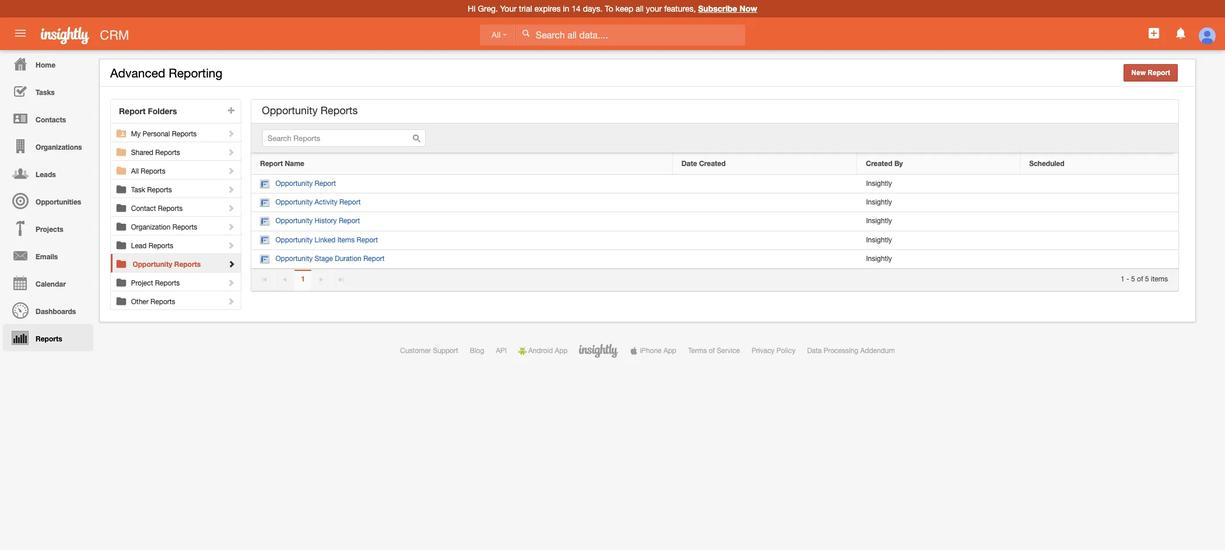 Task type: vqa. For each thing, say whether or not it's contained in the screenshot.
shared reports link at left top
yes



Task type: locate. For each thing, give the bounding box(es) containing it.
0 horizontal spatial opportunity reports
[[133, 260, 201, 269]]

1 insightly cell from the top
[[857, 175, 1021, 194]]

stage
[[315, 255, 333, 263]]

all up task
[[131, 167, 139, 176]]

row group containing opportunity report
[[251, 175, 1179, 269]]

all inside all reports link
[[131, 167, 139, 176]]

created left by
[[866, 159, 893, 168]]

reports for all reports link
[[141, 167, 165, 176]]

5 left items
[[1145, 275, 1149, 283]]

opportunity inside opportunity stage duration report link
[[275, 255, 313, 263]]

chevron right image inside shared reports link
[[227, 148, 235, 156]]

organizations link
[[3, 132, 93, 160]]

task
[[131, 186, 145, 194]]

iphone app link
[[630, 347, 676, 355]]

1 app from the left
[[555, 347, 568, 355]]

dashboards
[[36, 307, 76, 316]]

items
[[337, 236, 355, 244]]

shared reports
[[131, 149, 180, 157]]

opportunity for opportunity linked items report link
[[275, 236, 313, 244]]

advanced
[[110, 66, 165, 80]]

1 horizontal spatial opportunity reports
[[262, 104, 358, 117]]

0 horizontal spatial 1
[[301, 275, 305, 284]]

2 chevron right image from the top
[[227, 241, 235, 250]]

reports for organization reports link
[[172, 223, 197, 232]]

1 created from the left
[[699, 159, 726, 168]]

date created link
[[682, 159, 848, 169]]

app
[[555, 347, 568, 355], [664, 347, 676, 355]]

opportunity for opportunity stage duration report link at the top
[[275, 255, 313, 263]]

task reports link
[[131, 180, 236, 194]]

2 chevron right image from the top
[[227, 148, 235, 156]]

reports up shared reports link on the top
[[172, 130, 197, 138]]

api link
[[496, 347, 507, 355]]

opportunity inside 'opportunity activity report' link
[[275, 198, 313, 207]]

1 vertical spatial of
[[709, 347, 715, 355]]

chevron right image for other reports
[[227, 297, 235, 306]]

app right iphone
[[664, 347, 676, 355]]

lead reports link
[[131, 236, 236, 250]]

other
[[131, 298, 149, 306]]

6 row from the top
[[251, 250, 1179, 269]]

all reports link
[[131, 161, 236, 176]]

1 chevron right image from the top
[[227, 185, 235, 194]]

2 5 from the left
[[1145, 275, 1149, 283]]

chevron right image inside 'project reports' link
[[227, 279, 235, 287]]

opportunity up the 1 button
[[275, 255, 313, 263]]

1 down opportunity stage duration report link at the top
[[301, 275, 305, 284]]

5 chevron right image from the top
[[227, 223, 235, 231]]

row containing opportunity stage duration report
[[251, 250, 1179, 269]]

2 insightly cell from the top
[[857, 194, 1021, 212]]

1 horizontal spatial created
[[866, 159, 893, 168]]

0 horizontal spatial created
[[699, 159, 726, 168]]

your
[[500, 4, 517, 13]]

insightly
[[866, 180, 892, 188], [866, 198, 892, 207], [866, 217, 892, 225], [866, 236, 892, 244], [866, 255, 892, 263]]

contact reports
[[131, 205, 183, 213]]

1 vertical spatial all
[[131, 167, 139, 176]]

1 vertical spatial opportunity reports
[[133, 260, 201, 269]]

3 insightly cell from the top
[[857, 212, 1021, 231]]

insightly cell for opportunity history report
[[857, 212, 1021, 231]]

report right duration
[[363, 255, 385, 263]]

reports up task reports
[[141, 167, 165, 176]]

1 horizontal spatial 5
[[1145, 275, 1149, 283]]

scheduled link
[[1029, 159, 1169, 169]]

0 vertical spatial all
[[492, 30, 501, 40]]

report name
[[260, 159, 304, 168]]

insightly cell
[[857, 175, 1021, 194], [857, 194, 1021, 212], [857, 212, 1021, 231], [857, 231, 1021, 250], [857, 250, 1021, 269]]

leads
[[36, 170, 56, 179]]

app for iphone app
[[664, 347, 676, 355]]

calendar link
[[3, 269, 93, 297]]

created by
[[866, 159, 903, 168]]

navigation
[[0, 50, 93, 352]]

chevron right image up other reports link
[[227, 279, 235, 287]]

opportunity down 'opportunity activity report' link
[[275, 217, 313, 225]]

terms of service
[[688, 347, 740, 355]]

0 horizontal spatial 5
[[1131, 275, 1135, 283]]

chevron right image for contact reports
[[227, 204, 235, 212]]

opportunity
[[262, 104, 318, 117], [275, 180, 313, 188], [275, 198, 313, 207], [275, 217, 313, 225], [275, 236, 313, 244], [275, 255, 313, 263], [133, 260, 172, 269]]

all link
[[480, 24, 515, 45]]

0 horizontal spatial app
[[555, 347, 568, 355]]

opportunity reports up search reports text box
[[262, 104, 358, 117]]

1 horizontal spatial app
[[664, 347, 676, 355]]

trial
[[519, 4, 532, 13]]

reports for lead reports link
[[149, 242, 173, 250]]

opportunity inside opportunity history report link
[[275, 217, 313, 225]]

grid containing report name
[[251, 153, 1179, 269]]

iphone app
[[640, 347, 676, 355]]

opportunity reports link
[[133, 254, 237, 269]]

reports for opportunity reports link on the top
[[174, 260, 201, 269]]

addendum
[[860, 347, 895, 355]]

1 left -
[[1121, 275, 1125, 283]]

3 chevron right image from the top
[[227, 260, 235, 268]]

shared
[[131, 149, 153, 157]]

chevron right image inside contact reports link
[[227, 204, 235, 212]]

2 1 from the left
[[1121, 275, 1125, 283]]

5
[[1131, 275, 1135, 283], [1145, 275, 1149, 283]]

row
[[251, 153, 1179, 175], [251, 175, 1179, 194], [251, 194, 1179, 212], [251, 212, 1179, 231], [251, 231, 1179, 250], [251, 250, 1179, 269]]

created right date
[[699, 159, 726, 168]]

opportunities
[[36, 198, 81, 206]]

1 row from the top
[[251, 153, 1179, 175]]

personal
[[143, 130, 170, 138]]

chevron right image inside organization reports link
[[227, 223, 235, 231]]

5 insightly from the top
[[866, 255, 892, 263]]

reporting
[[169, 66, 222, 80]]

chevron right image
[[227, 129, 235, 138], [227, 148, 235, 156], [227, 167, 235, 175], [227, 204, 235, 212], [227, 223, 235, 231]]

app right android
[[555, 347, 568, 355]]

reports down my personal reports
[[155, 149, 180, 157]]

of right the terms
[[709, 347, 715, 355]]

subscribe
[[698, 3, 737, 13]]

name
[[285, 159, 304, 168]]

1 chevron right image from the top
[[227, 129, 235, 138]]

2 row from the top
[[251, 175, 1179, 194]]

opportunity activity report
[[275, 198, 361, 207]]

5 right -
[[1131, 275, 1135, 283]]

-
[[1127, 275, 1129, 283]]

opportunity down opportunity history report link
[[275, 236, 313, 244]]

opportunity up name
[[262, 104, 318, 117]]

opportunity history report link
[[260, 217, 360, 226]]

opportunity inside opportunity reports link
[[133, 260, 172, 269]]

4 chevron right image from the top
[[227, 204, 235, 212]]

chevron right image inside other reports link
[[227, 297, 235, 306]]

4 row from the top
[[251, 212, 1179, 231]]

opportunity inside opportunity report link
[[275, 180, 313, 188]]

opportunity down lead reports
[[133, 260, 172, 269]]

history
[[315, 217, 337, 225]]

greg.
[[478, 4, 498, 13]]

chevron right image inside opportunity reports link
[[227, 260, 235, 268]]

chevron right image inside the my personal reports link
[[227, 129, 235, 138]]

Search all data.... text field
[[515, 24, 745, 45]]

grid
[[251, 153, 1179, 269]]

report folders
[[119, 106, 177, 116]]

my
[[131, 130, 141, 138]]

5 chevron right image from the top
[[227, 297, 235, 306]]

5 row from the top
[[251, 231, 1179, 250]]

opportunity reports up project reports
[[133, 260, 201, 269]]

insightly for opportunity activity report
[[866, 198, 892, 207]]

projects
[[36, 225, 63, 234]]

1 1 from the left
[[301, 275, 305, 284]]

opportunity linked items report link
[[260, 236, 378, 245]]

of right -
[[1137, 275, 1143, 283]]

reports up contact reports
[[147, 186, 172, 194]]

2 app from the left
[[664, 347, 676, 355]]

home
[[36, 61, 55, 69]]

app for android app
[[555, 347, 568, 355]]

data processing addendum
[[807, 347, 895, 355]]

row containing opportunity report
[[251, 175, 1179, 194]]

1 horizontal spatial all
[[492, 30, 501, 40]]

date created
[[682, 159, 726, 168]]

reports up organization reports
[[158, 205, 183, 213]]

3 chevron right image from the top
[[227, 167, 235, 175]]

1 horizontal spatial 1
[[1121, 275, 1125, 283]]

opportunity down name
[[275, 180, 313, 188]]

processing
[[824, 347, 858, 355]]

opportunity down opportunity report link
[[275, 198, 313, 207]]

keep
[[616, 4, 633, 13]]

reports up other reports link
[[155, 279, 180, 287]]

chevron right image inside all reports link
[[227, 167, 235, 175]]

4 insightly cell from the top
[[857, 231, 1021, 250]]

4 insightly from the top
[[866, 236, 892, 244]]

reports up 'project reports' link
[[174, 260, 201, 269]]

project reports link
[[131, 273, 236, 287]]

1 insightly from the top
[[866, 180, 892, 188]]

opportunity inside opportunity linked items report link
[[275, 236, 313, 244]]

reports for shared reports link on the top
[[155, 149, 180, 157]]

cell
[[673, 175, 857, 194], [1021, 175, 1179, 194], [673, 194, 857, 212], [1021, 194, 1179, 212], [673, 212, 857, 231], [1021, 212, 1179, 231], [673, 231, 857, 250], [1021, 231, 1179, 250], [673, 250, 857, 269], [1021, 250, 1179, 269]]

1
[[301, 275, 305, 284], [1121, 275, 1125, 283]]

white image
[[522, 29, 530, 37]]

4 chevron right image from the top
[[227, 279, 235, 287]]

terms
[[688, 347, 707, 355]]

report left name
[[260, 159, 283, 168]]

1 button
[[294, 270, 311, 292]]

14
[[572, 4, 581, 13]]

5 insightly cell from the top
[[857, 250, 1021, 269]]

1 horizontal spatial of
[[1137, 275, 1143, 283]]

1 inside button
[[301, 275, 305, 284]]

android app link
[[518, 347, 568, 355]]

project
[[131, 279, 153, 287]]

chevron right image inside task reports link
[[227, 185, 235, 194]]

0 vertical spatial of
[[1137, 275, 1143, 283]]

of
[[1137, 275, 1143, 283], [709, 347, 715, 355]]

chevron right image up 'project reports' link
[[227, 260, 235, 268]]

opportunity for 'opportunity activity report' link
[[275, 198, 313, 207]]

task reports
[[131, 186, 172, 194]]

1 - 5 of 5 items
[[1121, 275, 1168, 283]]

shared reports link
[[131, 142, 236, 157]]

row containing opportunity history report
[[251, 212, 1179, 231]]

chevron right image up opportunity reports link on the top
[[227, 241, 235, 250]]

chevron right image up contact reports link on the left of page
[[227, 185, 235, 194]]

support
[[433, 347, 458, 355]]

all inside all link
[[492, 30, 501, 40]]

tasks link
[[3, 78, 93, 105]]

row group
[[251, 175, 1179, 269]]

2 insightly from the top
[[866, 198, 892, 207]]

customer support
[[400, 347, 458, 355]]

insightly for opportunity stage duration report
[[866, 255, 892, 263]]

chevron right image for project reports
[[227, 279, 235, 287]]

notifications image
[[1174, 26, 1188, 40]]

insightly cell for opportunity stage duration report
[[857, 250, 1021, 269]]

chevron right image down 'project reports' link
[[227, 297, 235, 306]]

reports down project reports
[[151, 298, 175, 306]]

chevron right image for shared reports
[[227, 148, 235, 156]]

3 insightly from the top
[[866, 217, 892, 225]]

0 horizontal spatial all
[[131, 167, 139, 176]]

chevron right image
[[227, 185, 235, 194], [227, 241, 235, 250], [227, 260, 235, 268], [227, 279, 235, 287], [227, 297, 235, 306]]

all down greg.
[[492, 30, 501, 40]]

reports up lead reports link
[[172, 223, 197, 232]]

organization reports link
[[131, 217, 236, 232]]

expires
[[534, 4, 561, 13]]

1 for 1 - 5 of 5 items
[[1121, 275, 1125, 283]]

3 row from the top
[[251, 194, 1179, 212]]

chevron right image inside lead reports link
[[227, 241, 235, 250]]

reports down organization reports
[[149, 242, 173, 250]]



Task type: describe. For each thing, give the bounding box(es) containing it.
calendar
[[36, 280, 66, 289]]

navigation containing home
[[0, 50, 93, 352]]

insightly for opportunity history report
[[866, 217, 892, 225]]

hi greg. your trial expires in 14 days. to keep all your features, subscribe now
[[468, 3, 757, 13]]

opportunity stage duration report
[[275, 255, 385, 263]]

your
[[646, 4, 662, 13]]

advanced reporting
[[110, 66, 222, 80]]

contacts link
[[3, 105, 93, 132]]

1 5 from the left
[[1131, 275, 1135, 283]]

my personal reports
[[131, 130, 197, 138]]

in
[[563, 4, 569, 13]]

terms of service link
[[688, 347, 740, 355]]

report up my
[[119, 106, 146, 116]]

my personal reports link
[[131, 124, 236, 138]]

chevron right image for organization reports
[[227, 223, 235, 231]]

service
[[717, 347, 740, 355]]

chevron right image for opportunity reports
[[227, 260, 235, 268]]

api
[[496, 347, 507, 355]]

insightly cell for opportunity activity report
[[857, 194, 1021, 212]]

0 vertical spatial opportunity reports
[[262, 104, 358, 117]]

all
[[636, 4, 644, 13]]

reports for contact reports link on the left of page
[[158, 205, 183, 213]]

android
[[528, 347, 553, 355]]

opportunity activity report link
[[260, 198, 361, 208]]

other reports
[[131, 298, 175, 306]]

lead reports
[[131, 242, 173, 250]]

projects link
[[3, 215, 93, 242]]

items
[[1151, 275, 1168, 283]]

insightly for opportunity report
[[866, 180, 892, 188]]

blog link
[[470, 347, 484, 355]]

features,
[[664, 4, 696, 13]]

organization
[[131, 223, 171, 232]]

report right items
[[357, 236, 378, 244]]

privacy policy
[[752, 347, 795, 355]]

created by link
[[866, 159, 1011, 169]]

project reports
[[131, 279, 180, 287]]

opportunity stage duration report link
[[260, 255, 385, 264]]

reports for other reports link
[[151, 298, 175, 306]]

report right the activity
[[339, 198, 361, 207]]

tasks
[[36, 88, 55, 97]]

emails
[[36, 252, 58, 261]]

insightly for opportunity linked items report
[[866, 236, 892, 244]]

subscribe now link
[[698, 3, 757, 13]]

all for all
[[492, 30, 501, 40]]

data
[[807, 347, 822, 355]]

linked
[[315, 236, 336, 244]]

opportunity linked items report
[[275, 236, 378, 244]]

customer
[[400, 347, 431, 355]]

to
[[605, 4, 613, 13]]

duration
[[335, 255, 361, 263]]

other reports link
[[131, 292, 236, 306]]

0 horizontal spatial of
[[709, 347, 715, 355]]

iphone
[[640, 347, 662, 355]]

organizations
[[36, 143, 82, 152]]

reports for 'project reports' link
[[155, 279, 180, 287]]

reports for task reports link
[[147, 186, 172, 194]]

crm
[[100, 28, 129, 43]]

1 for 1
[[301, 275, 305, 284]]

reports up search reports text box
[[321, 104, 358, 117]]

opportunities link
[[3, 187, 93, 215]]

data processing addendum link
[[807, 347, 895, 355]]

reports down dashboards on the bottom of the page
[[36, 335, 62, 343]]

plus image
[[227, 106, 236, 114]]

chevron right image for my personal reports
[[227, 129, 235, 138]]

opportunity report
[[275, 180, 336, 188]]

blog
[[470, 347, 484, 355]]

new report
[[1131, 69, 1170, 77]]

all for all reports
[[131, 167, 139, 176]]

activity
[[315, 198, 337, 207]]

report up the activity
[[315, 180, 336, 188]]

opportunity for opportunity history report link
[[275, 217, 313, 225]]

hi
[[468, 4, 476, 13]]

new
[[1131, 69, 1146, 77]]

report right new
[[1148, 69, 1170, 77]]

insightly cell for opportunity linked items report
[[857, 231, 1021, 250]]

contact reports link
[[131, 198, 236, 213]]

lead
[[131, 242, 147, 250]]

report up items
[[339, 217, 360, 225]]

leads link
[[3, 160, 93, 187]]

row containing opportunity activity report
[[251, 194, 1179, 212]]

organization reports
[[131, 223, 197, 232]]

chevron right image for lead reports
[[227, 241, 235, 250]]

dashboards link
[[3, 297, 93, 324]]

policy
[[777, 347, 795, 355]]

android app
[[528, 347, 568, 355]]

customer support link
[[400, 347, 458, 355]]

new report link
[[1124, 64, 1178, 82]]

contact
[[131, 205, 156, 213]]

emails link
[[3, 242, 93, 269]]

Search Reports text field
[[262, 129, 426, 147]]

insightly cell for opportunity report
[[857, 175, 1021, 194]]

privacy policy link
[[752, 347, 795, 355]]

row containing opportunity linked items report
[[251, 231, 1179, 250]]

chevron right image for all reports
[[227, 167, 235, 175]]

folders
[[148, 106, 177, 116]]

days.
[[583, 4, 603, 13]]

reports link
[[3, 324, 93, 352]]

contacts
[[36, 115, 66, 124]]

chevron right image for task reports
[[227, 185, 235, 194]]

2 created from the left
[[866, 159, 893, 168]]

opportunity for opportunity report link
[[275, 180, 313, 188]]

now
[[740, 3, 757, 13]]

opportunity report link
[[260, 180, 336, 189]]

all reports
[[131, 167, 165, 176]]

row containing report name
[[251, 153, 1179, 175]]

report name link
[[260, 159, 663, 169]]



